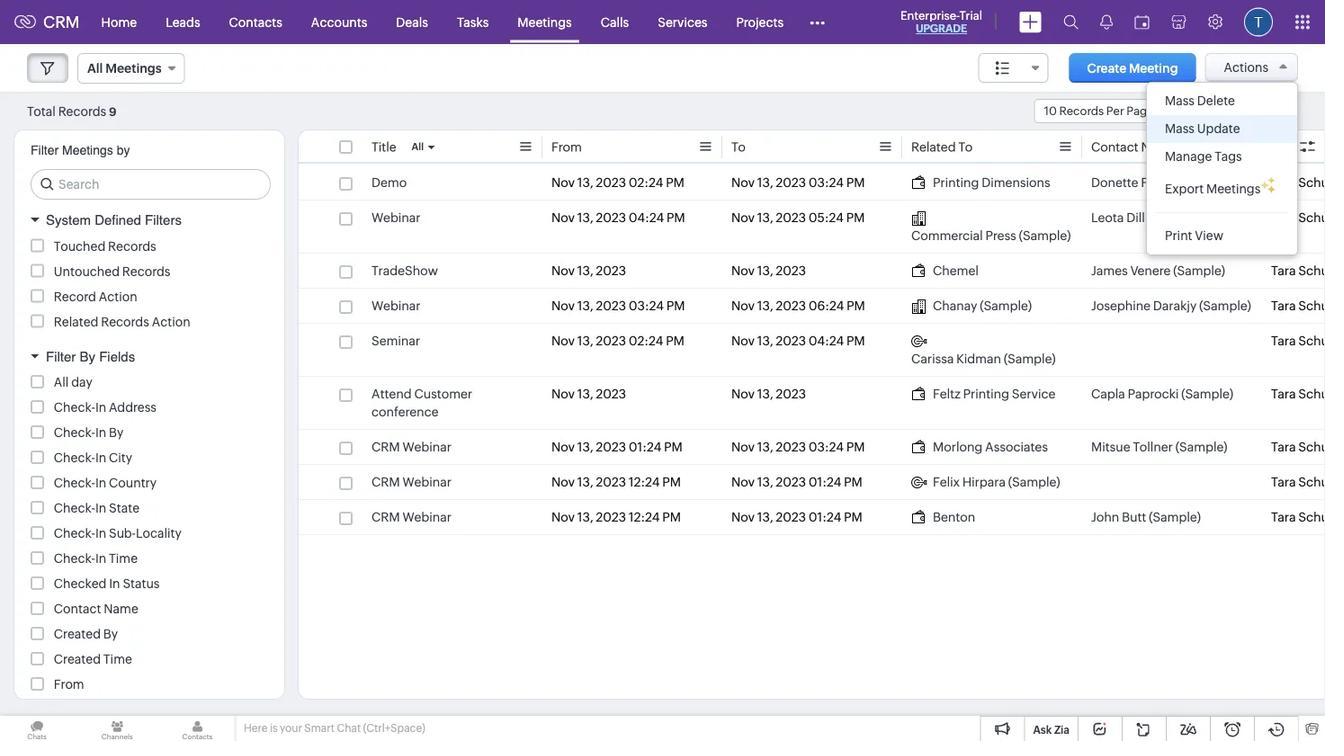 Task type: locate. For each thing, give the bounding box(es) containing it.
Search text field
[[31, 170, 270, 199]]

feltz printing service
[[933, 387, 1056, 401]]

0 vertical spatial from
[[551, 140, 582, 154]]

Other Modules field
[[798, 8, 837, 36]]

all right title
[[412, 141, 424, 152]]

tara schu for james venere (sample)
[[1271, 264, 1325, 278]]

all left day
[[54, 375, 69, 390]]

nov 13, 2023 12:24 pm for felix hirpara (sample)
[[551, 475, 681, 489]]

james
[[1091, 264, 1128, 278]]

deals link
[[382, 0, 443, 44]]

time down created by
[[103, 652, 132, 667]]

2 tara schu from the top
[[1271, 211, 1325, 225]]

nov 13, 2023 02:24 pm
[[551, 175, 685, 190], [551, 334, 685, 348]]

butt
[[1122, 510, 1146, 524]]

records for total
[[58, 104, 106, 118]]

1 nov 13, 2023 02:24 pm from the top
[[551, 175, 685, 190]]

02:24 for nov 13, 2023 04:24 pm
[[629, 334, 663, 348]]

0 vertical spatial 12:24
[[629, 475, 660, 489]]

printing dimensions
[[933, 175, 1050, 190]]

donette foller (sample)
[[1091, 175, 1228, 190]]

crm for benton
[[372, 510, 400, 524]]

service
[[1012, 387, 1056, 401]]

contact
[[1091, 140, 1139, 154], [54, 602, 101, 616]]

check- up checked
[[54, 551, 95, 566]]

1 vertical spatial printing
[[963, 387, 1009, 401]]

1 horizontal spatial to
[[958, 140, 973, 154]]

by
[[80, 349, 95, 364], [109, 426, 124, 440], [103, 627, 118, 641]]

paprocki
[[1128, 387, 1179, 401]]

all up total records 9
[[87, 61, 103, 76]]

3 crm webinar from the top
[[372, 510, 452, 524]]

2 12:24 from the top
[[629, 510, 660, 524]]

(sample) down manage tags
[[1176, 175, 1228, 190]]

contact name up created by
[[54, 602, 138, 616]]

(sample) down associates
[[1008, 475, 1060, 489]]

home
[[101, 15, 137, 29]]

tara schu for mitsue tollner (sample)
[[1271, 440, 1325, 454]]

0 vertical spatial all
[[87, 61, 103, 76]]

0 vertical spatial nov 13, 2023 04:24 pm
[[551, 211, 685, 225]]

created up created time
[[54, 627, 101, 641]]

contacts
[[229, 15, 282, 29]]

webinar for morlong associates
[[402, 440, 452, 454]]

schu for capla paprocki (sample)
[[1299, 387, 1325, 401]]

7 tara schu from the top
[[1271, 440, 1325, 454]]

in left state
[[95, 501, 106, 515]]

tara schu
[[1271, 175, 1325, 190], [1271, 211, 1325, 225], [1271, 264, 1325, 278], [1271, 299, 1325, 313], [1271, 334, 1325, 348], [1271, 387, 1325, 401], [1271, 440, 1325, 454], [1271, 475, 1325, 489], [1271, 510, 1325, 524]]

in down check-in address on the left bottom of page
[[95, 426, 106, 440]]

attend customer conference
[[372, 387, 472, 419]]

1 webinar link from the top
[[372, 209, 421, 227]]

by inside dropdown button
[[80, 349, 95, 364]]

1 schu from the top
[[1299, 175, 1325, 190]]

(ctrl+space)
[[363, 722, 425, 735]]

meetings left by
[[62, 143, 113, 157]]

profile element
[[1233, 0, 1284, 44]]

1 vertical spatial created
[[54, 652, 101, 667]]

action
[[99, 289, 137, 304], [152, 314, 190, 329]]

1 vertical spatial filter
[[46, 349, 76, 364]]

row group
[[299, 166, 1325, 535]]

1 horizontal spatial contact
[[1091, 140, 1139, 154]]

0 horizontal spatial action
[[99, 289, 137, 304]]

01:24 for benton
[[809, 510, 841, 524]]

0 vertical spatial 02:24
[[629, 175, 663, 190]]

1 crm webinar from the top
[[372, 440, 452, 454]]

related down record
[[54, 314, 98, 329]]

printing down carissa kidman (sample)
[[963, 387, 1009, 401]]

locality
[[136, 526, 181, 541]]

actions
[[1224, 60, 1268, 75]]

by up created time
[[103, 627, 118, 641]]

records for related
[[101, 314, 149, 329]]

navigation
[[1236, 98, 1298, 124]]

(sample) for leota dilliard (sample)
[[1170, 211, 1222, 225]]

02:24 for nov 13, 2023 03:24 pm
[[629, 175, 663, 190]]

records down touched records
[[122, 264, 170, 278]]

by up day
[[80, 349, 95, 364]]

tara schu for donette foller (sample)
[[1271, 175, 1325, 190]]

services link
[[643, 0, 722, 44]]

1 12:24 from the top
[[629, 475, 660, 489]]

1 horizontal spatial contact name
[[1091, 140, 1176, 154]]

2 nov 13, 2023 02:24 pm from the top
[[551, 334, 685, 348]]

0 horizontal spatial to
[[731, 140, 746, 154]]

2 vertical spatial nov 13, 2023 01:24 pm
[[731, 510, 863, 524]]

webinar link up 'seminar' link at the top left of the page
[[372, 297, 421, 315]]

records right 10
[[1059, 104, 1104, 118]]

check- up check-in city
[[54, 426, 95, 440]]

1 vertical spatial name
[[104, 602, 138, 616]]

1 vertical spatial crm webinar
[[372, 475, 452, 489]]

in for time
[[95, 551, 106, 566]]

9 right -
[[1219, 104, 1227, 118]]

crm webinar link for felix
[[372, 473, 452, 491]]

check-in by
[[54, 426, 124, 440]]

0 vertical spatial related
[[911, 140, 956, 154]]

deals
[[396, 15, 428, 29]]

1 vertical spatial nov 13, 2023 12:24 pm
[[551, 510, 681, 524]]

delete
[[1197, 94, 1235, 108]]

filter up all day
[[46, 349, 76, 364]]

9 inside total records 9
[[109, 105, 117, 118]]

untouched records
[[54, 264, 170, 278]]

4 tara schu from the top
[[1271, 299, 1325, 313]]

in left status
[[109, 577, 120, 591]]

dilliard
[[1127, 211, 1167, 225]]

webinar link down demo link on the left of the page
[[372, 209, 421, 227]]

0 horizontal spatial name
[[104, 602, 138, 616]]

0 vertical spatial webinar link
[[372, 209, 421, 227]]

meetings down home
[[106, 61, 162, 76]]

(sample) down print view
[[1173, 264, 1225, 278]]

10 Records Per Page field
[[1034, 99, 1177, 123]]

by
[[117, 143, 130, 157]]

schu for josephine darakjy (sample)
[[1299, 299, 1325, 313]]

1 created from the top
[[54, 627, 101, 641]]

services
[[658, 15, 708, 29]]

1 vertical spatial nov 13, 2023 01:24 pm
[[731, 475, 863, 489]]

1 vertical spatial related
[[54, 314, 98, 329]]

records up the filter meetings by at the top
[[58, 104, 106, 118]]

1 vertical spatial by
[[109, 426, 124, 440]]

check- for check-in city
[[54, 451, 95, 465]]

(sample) right butt at the right bottom of the page
[[1149, 510, 1201, 524]]

meetings for filter meetings by
[[62, 143, 113, 157]]

create meeting
[[1087, 61, 1178, 75]]

meetings left calls link
[[518, 15, 572, 29]]

0 vertical spatial 01:24
[[629, 440, 662, 454]]

chat
[[337, 722, 361, 735]]

0 vertical spatial mass
[[1165, 94, 1195, 108]]

nov 13, 2023 12:24 pm
[[551, 475, 681, 489], [551, 510, 681, 524]]

state
[[109, 501, 139, 515]]

2 crm webinar link from the top
[[372, 473, 452, 491]]

tara for mitsue tollner (sample)
[[1271, 440, 1296, 454]]

chats image
[[0, 716, 74, 741]]

all for all
[[412, 141, 424, 152]]

calls
[[601, 15, 629, 29]]

nov 13, 2023 03:24 pm for nov 13, 2023 02:24 pm
[[731, 175, 865, 190]]

0 vertical spatial name
[[1141, 140, 1176, 154]]

5 check- from the top
[[54, 501, 95, 515]]

nov 13, 2023 01:24 pm
[[551, 440, 683, 454], [731, 475, 863, 489], [731, 510, 863, 524]]

tara schu for capla paprocki (sample)
[[1271, 387, 1325, 401]]

3 tara schu from the top
[[1271, 264, 1325, 278]]

7 schu from the top
[[1299, 440, 1325, 454]]

4 schu from the top
[[1299, 299, 1325, 313]]

created down created by
[[54, 652, 101, 667]]

in left city
[[95, 451, 106, 465]]

leota dilliard (sample) link
[[1091, 209, 1222, 227]]

crm webinar for morlong
[[372, 440, 452, 454]]

related for related records action
[[54, 314, 98, 329]]

home link
[[87, 0, 151, 44]]

tara for leota dilliard (sample)
[[1271, 211, 1296, 225]]

untouched
[[54, 264, 120, 278]]

2 vertical spatial nov 13, 2023 03:24 pm
[[731, 440, 865, 454]]

check-in country
[[54, 476, 157, 490]]

filter inside dropdown button
[[46, 349, 76, 364]]

check- down check-in by
[[54, 451, 95, 465]]

crm
[[43, 13, 80, 31], [372, 440, 400, 454], [372, 475, 400, 489], [372, 510, 400, 524]]

03:24 for nov 13, 2023 02:24 pm
[[809, 175, 844, 190]]

check- up check-in time
[[54, 526, 95, 541]]

0 horizontal spatial contact name
[[54, 602, 138, 616]]

1 crm webinar link from the top
[[372, 438, 452, 456]]

1 horizontal spatial from
[[551, 140, 582, 154]]

nov 13, 2023 02:24 pm for nov 13, 2023 04:24 pm
[[551, 334, 685, 348]]

7 tara from the top
[[1271, 440, 1296, 454]]

crm for morlong associates
[[372, 440, 400, 454]]

0 vertical spatial nov 13, 2023 03:24 pm
[[731, 175, 865, 190]]

(sample) up print view
[[1170, 211, 1222, 225]]

0 vertical spatial 03:24
[[809, 175, 844, 190]]

1 vertical spatial time
[[103, 652, 132, 667]]

all for all day
[[54, 375, 69, 390]]

touched
[[54, 239, 106, 253]]

all inside field
[[87, 61, 103, 76]]

None field
[[978, 53, 1049, 83]]

checked in status
[[54, 577, 160, 591]]

tara for john butt (sample)
[[1271, 510, 1296, 524]]

(sample) right the paprocki
[[1181, 387, 1233, 401]]

mass
[[1165, 94, 1195, 108], [1165, 121, 1195, 136]]

printing down related to
[[933, 175, 979, 190]]

manage tags link
[[1147, 143, 1297, 171]]

9 for 1 - 9
[[1219, 104, 1227, 118]]

check-in sub-locality
[[54, 526, 181, 541]]

customer
[[414, 387, 472, 401]]

0 horizontal spatial all
[[54, 375, 69, 390]]

tara schu for john butt (sample)
[[1271, 510, 1325, 524]]

1 - 9
[[1203, 104, 1227, 118]]

name up foller
[[1141, 140, 1176, 154]]

crm webinar
[[372, 440, 452, 454], [372, 475, 452, 489], [372, 510, 452, 524]]

02:24
[[629, 175, 663, 190], [629, 334, 663, 348]]

1 vertical spatial crm webinar link
[[372, 473, 452, 491]]

check- down check-in city
[[54, 476, 95, 490]]

tara
[[1271, 175, 1296, 190], [1271, 211, 1296, 225], [1271, 264, 1296, 278], [1271, 299, 1296, 313], [1271, 334, 1296, 348], [1271, 387, 1296, 401], [1271, 440, 1296, 454], [1271, 475, 1296, 489], [1271, 510, 1296, 524]]

(sample) up service
[[1004, 352, 1056, 366]]

meetings inside all meetings field
[[106, 61, 162, 76]]

1 vertical spatial nov 13, 2023 02:24 pm
[[551, 334, 685, 348]]

1 vertical spatial mass
[[1165, 121, 1195, 136]]

6 tara from the top
[[1271, 387, 1296, 401]]

6 check- from the top
[[54, 526, 95, 541]]

checked
[[54, 577, 107, 591]]

2 02:24 from the top
[[629, 334, 663, 348]]

filter for filter meetings by
[[31, 143, 59, 157]]

0 horizontal spatial contact
[[54, 602, 101, 616]]

1 vertical spatial webinar link
[[372, 297, 421, 315]]

mass left 1
[[1165, 94, 1195, 108]]

tara for capla paprocki (sample)
[[1271, 387, 1296, 401]]

check- down check-in country
[[54, 501, 95, 515]]

records inside 10 records per page field
[[1059, 104, 1104, 118]]

records up fields
[[101, 314, 149, 329]]

1 tara schu from the top
[[1271, 175, 1325, 190]]

filter by fields
[[46, 349, 135, 364]]

per
[[1106, 104, 1124, 118]]

schu for mitsue tollner (sample)
[[1299, 440, 1325, 454]]

1 nov 13, 2023 12:24 pm from the top
[[551, 475, 681, 489]]

(sample) for commercial press (sample)
[[1019, 229, 1071, 243]]

1 vertical spatial 02:24
[[629, 334, 663, 348]]

0 horizontal spatial 9
[[109, 105, 117, 118]]

system defined filters
[[46, 212, 182, 228]]

4 check- from the top
[[54, 476, 95, 490]]

leads link
[[151, 0, 215, 44]]

josephine darakjy (sample) link
[[1091, 297, 1251, 315]]

0 vertical spatial nov 13, 2023 02:24 pm
[[551, 175, 685, 190]]

filters
[[145, 212, 182, 228]]

1 mass from the top
[[1165, 94, 1195, 108]]

time down sub-
[[109, 551, 138, 566]]

printing
[[933, 175, 979, 190], [963, 387, 1009, 401]]

0 horizontal spatial related
[[54, 314, 98, 329]]

0 vertical spatial filter
[[31, 143, 59, 157]]

tasks
[[457, 15, 489, 29]]

8 tara schu from the top
[[1271, 475, 1325, 489]]

1 horizontal spatial nov 13, 2023 04:24 pm
[[731, 334, 865, 348]]

7 check- from the top
[[54, 551, 95, 566]]

nov 13, 2023 12:24 pm for benton
[[551, 510, 681, 524]]

9 schu from the top
[[1299, 510, 1325, 524]]

1 horizontal spatial 9
[[1219, 104, 1227, 118]]

2 horizontal spatial all
[[412, 141, 424, 152]]

meetings for export meetings
[[1206, 182, 1261, 196]]

4 tara from the top
[[1271, 299, 1296, 313]]

records down the defined
[[108, 239, 156, 253]]

donette foller (sample) link
[[1091, 174, 1228, 192]]

in up the checked in status
[[95, 551, 106, 566]]

associates
[[985, 440, 1048, 454]]

2 vertical spatial crm webinar link
[[372, 508, 452, 526]]

(sample) right the darakjy
[[1199, 299, 1251, 313]]

(sample) for donette foller (sample)
[[1176, 175, 1228, 190]]

2 schu from the top
[[1299, 211, 1325, 225]]

leota dilliard (sample)
[[1091, 211, 1222, 225]]

0 horizontal spatial nov 13, 2023 04:24 pm
[[551, 211, 685, 225]]

2 mass from the top
[[1165, 121, 1195, 136]]

0 vertical spatial created
[[54, 627, 101, 641]]

filter down total on the left top of the page
[[31, 143, 59, 157]]

0 vertical spatial crm webinar link
[[372, 438, 452, 456]]

(sample) right the tollner
[[1176, 440, 1228, 454]]

webinar link for nov 13, 2023 04:24 pm
[[372, 209, 421, 227]]

9 down all meetings
[[109, 105, 117, 118]]

0 vertical spatial crm webinar
[[372, 440, 452, 454]]

1 vertical spatial 12:24
[[629, 510, 660, 524]]

check- for check-in state
[[54, 501, 95, 515]]

all meetings
[[87, 61, 162, 76]]

schu for john butt (sample)
[[1299, 510, 1325, 524]]

1 tara from the top
[[1271, 175, 1296, 190]]

search image
[[1063, 14, 1079, 30]]

3 check- from the top
[[54, 451, 95, 465]]

(sample) inside 'link'
[[1149, 510, 1201, 524]]

3 tara from the top
[[1271, 264, 1296, 278]]

name down the checked in status
[[104, 602, 138, 616]]

john butt (sample)
[[1091, 510, 1201, 524]]

chemel
[[933, 264, 979, 278]]

2 webinar link from the top
[[372, 297, 421, 315]]

webinar for benton
[[402, 510, 452, 524]]

9 tara from the top
[[1271, 510, 1296, 524]]

address
[[109, 400, 157, 415]]

0 vertical spatial nov 13, 2023 01:24 pm
[[551, 440, 683, 454]]

2 vertical spatial 03:24
[[809, 440, 844, 454]]

2 nov 13, 2023 12:24 pm from the top
[[551, 510, 681, 524]]

record
[[54, 289, 96, 304]]

0 vertical spatial 04:24
[[629, 211, 664, 225]]

in left sub-
[[95, 526, 106, 541]]

in up check-in by
[[95, 400, 106, 415]]

check- down all day
[[54, 400, 95, 415]]

in up check-in state
[[95, 476, 106, 490]]

tasks link
[[443, 0, 503, 44]]

0 vertical spatial time
[[109, 551, 138, 566]]

2 created from the top
[[54, 652, 101, 667]]

system
[[46, 212, 91, 228]]

2 vertical spatial crm webinar
[[372, 510, 452, 524]]

nov 13, 2023 01:24 pm for benton
[[731, 510, 863, 524]]

1 vertical spatial contact
[[54, 602, 101, 616]]

6 tara schu from the top
[[1271, 387, 1325, 401]]

2 tara from the top
[[1271, 211, 1296, 225]]

felix hirpara (sample)
[[933, 475, 1060, 489]]

1 horizontal spatial all
[[87, 61, 103, 76]]

1 check- from the top
[[54, 400, 95, 415]]

0 vertical spatial nov 13, 2023 12:24 pm
[[551, 475, 681, 489]]

create menu image
[[1019, 11, 1042, 33]]

1 vertical spatial 01:24
[[809, 475, 841, 489]]

contacts image
[[160, 716, 234, 741]]

0 vertical spatial by
[[80, 349, 95, 364]]

tara schu for josephine darakjy (sample)
[[1271, 299, 1325, 313]]

1 horizontal spatial related
[[911, 140, 956, 154]]

6 schu from the top
[[1299, 387, 1325, 401]]

2 vertical spatial all
[[54, 375, 69, 390]]

created
[[54, 627, 101, 641], [54, 652, 101, 667]]

04:24
[[629, 211, 664, 225], [809, 334, 844, 348]]

(sample) right press
[[1019, 229, 1071, 243]]

in for status
[[109, 577, 120, 591]]

check- for check-in time
[[54, 551, 95, 566]]

crm webinar link for morlong
[[372, 438, 452, 456]]

0 vertical spatial contact
[[1091, 140, 1139, 154]]

morlong associates link
[[911, 438, 1048, 456]]

action up the filter by fields dropdown button on the left of page
[[152, 314, 190, 329]]

james venere (sample)
[[1091, 264, 1225, 278]]

related up printing dimensions link in the right of the page
[[911, 140, 956, 154]]

1 02:24 from the top
[[629, 175, 663, 190]]

2 vertical spatial 01:24
[[809, 510, 841, 524]]

(sample) inside "link"
[[1008, 475, 1060, 489]]

1 vertical spatial action
[[152, 314, 190, 329]]

in for city
[[95, 451, 106, 465]]

(sample) for felix hirpara (sample)
[[1008, 475, 1060, 489]]

mass update
[[1165, 121, 1240, 136]]

morlong
[[933, 440, 983, 454]]

2 vertical spatial by
[[103, 627, 118, 641]]

(sample) for capla paprocki (sample)
[[1181, 387, 1233, 401]]

contact up donette
[[1091, 140, 1139, 154]]

mass up manage
[[1165, 121, 1195, 136]]

calendar image
[[1134, 15, 1150, 29]]

contact name down the page
[[1091, 140, 1176, 154]]

2 crm webinar from the top
[[372, 475, 452, 489]]

check- for check-in sub-locality
[[54, 526, 95, 541]]

1 vertical spatial from
[[54, 677, 84, 692]]

benton link
[[911, 508, 975, 526]]

contact down checked
[[54, 602, 101, 616]]

meetings down tags
[[1206, 182, 1261, 196]]

0 vertical spatial printing
[[933, 175, 979, 190]]

by up city
[[109, 426, 124, 440]]

1 vertical spatial all
[[412, 141, 424, 152]]

crm link
[[14, 13, 80, 31]]

nov 13, 2023 03:24 pm
[[731, 175, 865, 190], [551, 299, 685, 313], [731, 440, 865, 454]]

josephine darakjy (sample)
[[1091, 299, 1251, 313]]

9 tara schu from the top
[[1271, 510, 1325, 524]]

in for sub-
[[95, 526, 106, 541]]

action up "related records action"
[[99, 289, 137, 304]]

mitsue
[[1091, 440, 1130, 454]]

1 vertical spatial 04:24
[[809, 334, 844, 348]]

3 schu from the top
[[1299, 264, 1325, 278]]

2 check- from the top
[[54, 426, 95, 440]]



Task type: vqa. For each thing, say whether or not it's contained in the screenshot.
image
no



Task type: describe. For each thing, give the bounding box(es) containing it.
records for untouched
[[122, 264, 170, 278]]

1 to from the left
[[731, 140, 746, 154]]

here is your smart chat (ctrl+space)
[[244, 722, 425, 735]]

(sample) for john butt (sample)
[[1149, 510, 1201, 524]]

check- for check-in by
[[54, 426, 95, 440]]

seminar
[[372, 334, 420, 348]]

in for address
[[95, 400, 106, 415]]

schu for leota dilliard (sample)
[[1299, 211, 1325, 225]]

accounts link
[[297, 0, 382, 44]]

3 crm webinar link from the top
[[372, 508, 452, 526]]

by for filter
[[80, 349, 95, 364]]

printing inside feltz printing service link
[[963, 387, 1009, 401]]

check- for check-in country
[[54, 476, 95, 490]]

donette
[[1091, 175, 1139, 190]]

manage tags
[[1165, 149, 1242, 164]]

12:24 for benton
[[629, 510, 660, 524]]

related to
[[911, 140, 973, 154]]

create meeting button
[[1069, 53, 1196, 83]]

carissa
[[911, 352, 954, 366]]

mass for mass update
[[1165, 121, 1195, 136]]

signals element
[[1089, 0, 1124, 44]]

leota
[[1091, 211, 1124, 225]]

leads
[[166, 15, 200, 29]]

meetings inside the meetings link
[[518, 15, 572, 29]]

tara for james venere (sample)
[[1271, 264, 1296, 278]]

05:24
[[809, 211, 844, 225]]

ask
[[1033, 724, 1052, 736]]

venere
[[1130, 264, 1171, 278]]

capla paprocki (sample)
[[1091, 387, 1233, 401]]

8 schu from the top
[[1299, 475, 1325, 489]]

smart
[[304, 722, 335, 735]]

create
[[1087, 61, 1127, 75]]

0 vertical spatial contact name
[[1091, 140, 1176, 154]]

1 vertical spatial 03:24
[[629, 299, 664, 313]]

crm webinar for felix
[[372, 475, 452, 489]]

darakjy
[[1153, 299, 1197, 313]]

created for created by
[[54, 627, 101, 641]]

create menu element
[[1009, 0, 1053, 44]]

1 vertical spatial nov 13, 2023 03:24 pm
[[551, 299, 685, 313]]

tradeshow
[[372, 264, 438, 278]]

size image
[[996, 60, 1010, 76]]

mitsue tollner (sample) link
[[1091, 438, 1228, 456]]

nov 13, 2023 02:24 pm for nov 13, 2023 03:24 pm
[[551, 175, 685, 190]]

related records action
[[54, 314, 190, 329]]

printing inside printing dimensions link
[[933, 175, 979, 190]]

demo
[[372, 175, 407, 190]]

crm for felix hirpara (sample)
[[372, 475, 400, 489]]

mass for mass delete
[[1165, 94, 1195, 108]]

fields
[[99, 349, 135, 364]]

james venere (sample) link
[[1091, 262, 1225, 280]]

8 tara from the top
[[1271, 475, 1296, 489]]

tara for josephine darakjy (sample)
[[1271, 299, 1296, 313]]

5 schu from the top
[[1299, 334, 1325, 348]]

export meetings
[[1165, 182, 1261, 196]]

schu for james venere (sample)
[[1299, 264, 1325, 278]]

created by
[[54, 627, 118, 641]]

enterprise-
[[901, 9, 960, 22]]

9 for total records 9
[[109, 105, 117, 118]]

1 horizontal spatial action
[[152, 314, 190, 329]]

channels image
[[80, 716, 154, 741]]

john
[[1091, 510, 1119, 524]]

benton
[[933, 510, 975, 524]]

03:24 for nov 13, 2023 01:24 pm
[[809, 440, 844, 454]]

records for 10
[[1059, 104, 1104, 118]]

commercial press (sample)
[[911, 229, 1071, 243]]

host
[[1271, 140, 1299, 154]]

mass delete link
[[1147, 87, 1297, 115]]

system defined filters button
[[14, 204, 284, 236]]

in for country
[[95, 476, 106, 490]]

schu for donette foller (sample)
[[1299, 175, 1325, 190]]

0 horizontal spatial from
[[54, 677, 84, 692]]

mass delete
[[1165, 94, 1235, 108]]

webinar for felix hirpara (sample)
[[402, 475, 452, 489]]

capla
[[1091, 387, 1125, 401]]

meetings for all meetings
[[106, 61, 162, 76]]

check-in address
[[54, 400, 157, 415]]

commercial
[[911, 229, 983, 243]]

by for created
[[103, 627, 118, 641]]

title
[[372, 140, 396, 154]]

10 records per page
[[1044, 104, 1154, 118]]

5 tara from the top
[[1271, 334, 1296, 348]]

dimensions
[[982, 175, 1050, 190]]

update
[[1197, 121, 1240, 136]]

projects
[[736, 15, 784, 29]]

records for touched
[[108, 239, 156, 253]]

country
[[109, 476, 157, 490]]

related for related to
[[911, 140, 956, 154]]

1 horizontal spatial name
[[1141, 140, 1176, 154]]

1
[[1203, 104, 1209, 118]]

print
[[1165, 229, 1192, 243]]

1 vertical spatial nov 13, 2023 04:24 pm
[[731, 334, 865, 348]]

all for all meetings
[[87, 61, 103, 76]]

foller
[[1141, 175, 1174, 190]]

check- for check-in address
[[54, 400, 95, 415]]

morlong associates
[[933, 440, 1048, 454]]

0 vertical spatial action
[[99, 289, 137, 304]]

page
[[1127, 104, 1154, 118]]

5 tara schu from the top
[[1271, 334, 1325, 348]]

feltz printing service link
[[911, 385, 1056, 403]]

nov 13, 2023 01:24 pm for felix hirpara (sample)
[[731, 475, 863, 489]]

webinar link for nov 13, 2023 03:24 pm
[[372, 297, 421, 315]]

meeting
[[1129, 61, 1178, 75]]

search element
[[1053, 0, 1089, 44]]

profile image
[[1244, 8, 1273, 36]]

created for created time
[[54, 652, 101, 667]]

chanay
[[933, 299, 977, 313]]

defined
[[95, 212, 141, 228]]

meetings link
[[503, 0, 586, 44]]

carissa kidman (sample) link
[[911, 332, 1073, 368]]

0 horizontal spatial 04:24
[[629, 211, 664, 225]]

tradeshow link
[[372, 262, 438, 280]]

in for state
[[95, 501, 106, 515]]

(sample) for james venere (sample)
[[1173, 264, 1225, 278]]

(sample) for carissa kidman (sample)
[[1004, 352, 1056, 366]]

check-in state
[[54, 501, 139, 515]]

(sample) up carissa kidman (sample) link in the top right of the page
[[980, 299, 1032, 313]]

demo link
[[372, 174, 407, 192]]

row group containing demo
[[299, 166, 1325, 535]]

nov 13, 2023 03:24 pm for nov 13, 2023 01:24 pm
[[731, 440, 865, 454]]

chanay (sample) link
[[911, 297, 1032, 315]]

accounts
[[311, 15, 367, 29]]

(sample) for josephine darakjy (sample)
[[1199, 299, 1251, 313]]

filter by fields button
[[14, 341, 284, 372]]

12:24 for felix hirpara (sample)
[[629, 475, 660, 489]]

2 to from the left
[[958, 140, 973, 154]]

filter for filter by fields
[[46, 349, 76, 364]]

01:24 for felix hirpara (sample)
[[809, 475, 841, 489]]

chemel link
[[911, 262, 979, 280]]

in for by
[[95, 426, 106, 440]]

your
[[280, 722, 302, 735]]

hirpara
[[962, 475, 1006, 489]]

record action
[[54, 289, 137, 304]]

total
[[27, 104, 56, 118]]

nov 13, 2023 05:24 pm
[[731, 211, 865, 225]]

trial
[[960, 9, 982, 22]]

tara schu for leota dilliard (sample)
[[1271, 211, 1325, 225]]

attend customer conference link
[[372, 385, 533, 421]]

sub-
[[109, 526, 136, 541]]

touched records
[[54, 239, 156, 253]]

mitsue tollner (sample)
[[1091, 440, 1228, 454]]

1 vertical spatial contact name
[[54, 602, 138, 616]]

signals image
[[1100, 14, 1113, 30]]

All Meetings field
[[77, 53, 185, 84]]

filter meetings by
[[31, 143, 130, 157]]

(sample) for mitsue tollner (sample)
[[1176, 440, 1228, 454]]

feltz
[[933, 387, 961, 401]]

1 horizontal spatial 04:24
[[809, 334, 844, 348]]

tara for donette foller (sample)
[[1271, 175, 1296, 190]]



